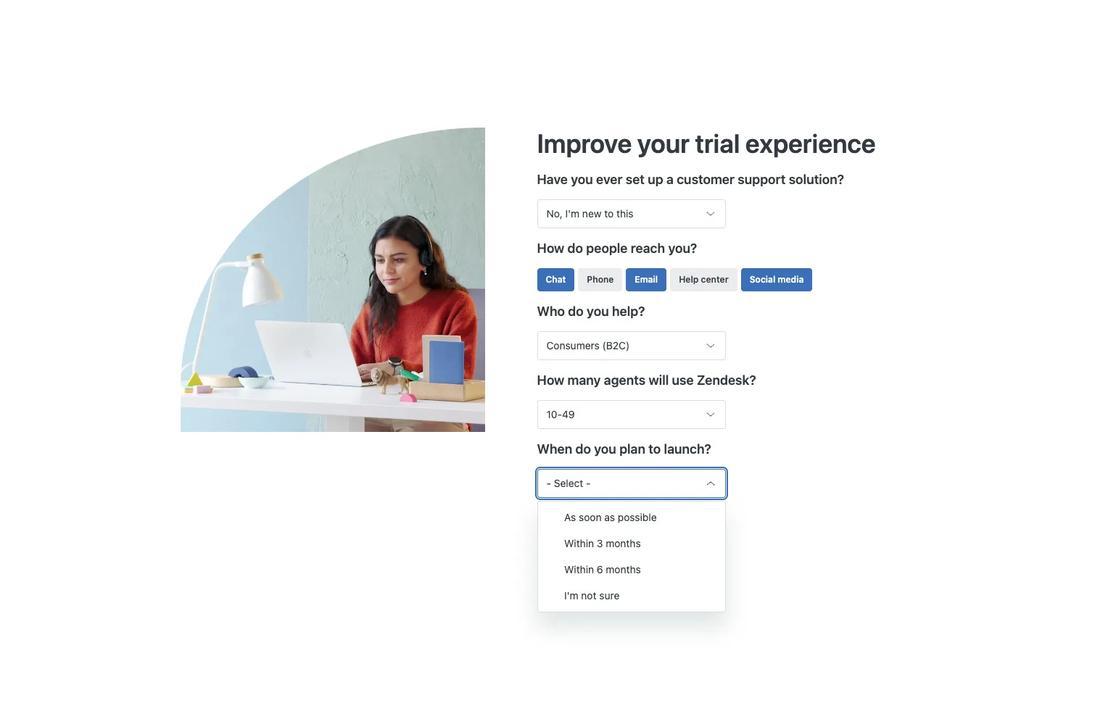 Task type: describe. For each thing, give the bounding box(es) containing it.
people
[[587, 241, 628, 256]]

continue
[[549, 542, 591, 554]]

no thanks button
[[603, 534, 673, 563]]

no, i'm new to this
[[547, 207, 634, 220]]

select
[[554, 478, 584, 490]]

how for how do people reach you?
[[537, 241, 565, 256]]

email button
[[626, 268, 667, 292]]

when do you plan to launch?
[[537, 442, 712, 457]]

consumers (b2c) button
[[537, 332, 726, 361]]

improve your trial experience
[[537, 127, 876, 159]]

phone
[[587, 274, 614, 285]]

0 vertical spatial you
[[571, 172, 593, 187]]

10-49
[[547, 409, 575, 421]]

as soon as possible
[[565, 512, 657, 524]]

i'm not sure
[[565, 590, 620, 602]]

a
[[667, 172, 674, 187]]

no
[[614, 542, 628, 554]]

social media
[[750, 274, 804, 285]]

10-49 button
[[537, 401, 726, 430]]

improve
[[537, 127, 632, 159]]

how for how many agents will use zendesk?
[[537, 373, 565, 388]]

help?
[[612, 304, 645, 319]]

experience
[[746, 127, 876, 159]]

no thanks
[[614, 542, 662, 554]]

how many agents will use zendesk?
[[537, 373, 757, 388]]

new
[[583, 207, 602, 220]]

set
[[626, 172, 645, 187]]

solution?
[[789, 172, 845, 187]]

chat button
[[537, 268, 575, 292]]

within 3 months option
[[538, 531, 726, 557]]

have you ever set up a customer support solution?
[[537, 172, 845, 187]]

thanks
[[630, 542, 662, 554]]

6
[[597, 564, 603, 576]]

within 3 months
[[565, 538, 641, 550]]

continue button
[[537, 534, 603, 563]]

to inside popup button
[[605, 207, 614, 220]]

zendesk?
[[697, 373, 757, 388]]

consumers
[[547, 340, 600, 352]]

as
[[565, 512, 576, 524]]

within 6 months option
[[538, 557, 726, 583]]

social
[[750, 274, 776, 285]]

no, i'm new to this button
[[537, 199, 726, 228]]

10-
[[547, 409, 562, 421]]

chat
[[546, 274, 566, 285]]

customer service agent wearing a headset and sitting at a desk as balloons float through the air in celebration. image
[[180, 127, 537, 432]]

social media button
[[741, 268, 813, 292]]

your
[[638, 127, 690, 159]]



Task type: vqa. For each thing, say whether or not it's contained in the screenshot.
to in popup button
yes



Task type: locate. For each thing, give the bounding box(es) containing it.
do right when
[[576, 442, 591, 457]]

0 vertical spatial do
[[568, 241, 583, 256]]

within 6 months
[[565, 564, 641, 576]]

how do people reach you?
[[537, 241, 697, 256]]

soon
[[579, 512, 602, 524]]

2 vertical spatial do
[[576, 442, 591, 457]]

0 horizontal spatial to
[[605, 207, 614, 220]]

many
[[568, 373, 601, 388]]

months for within 6 months
[[606, 564, 641, 576]]

- left select
[[547, 478, 551, 490]]

agents
[[604, 373, 646, 388]]

ever
[[597, 172, 623, 187]]

center
[[701, 274, 729, 285]]

when
[[537, 442, 573, 457]]

will
[[649, 373, 669, 388]]

2 within from the top
[[565, 564, 594, 576]]

i'm left not
[[565, 590, 579, 602]]

support
[[738, 172, 786, 187]]

0 vertical spatial within
[[565, 538, 594, 550]]

you left help?
[[587, 304, 609, 319]]

not
[[582, 590, 597, 602]]

within left 6 at the right of page
[[565, 564, 594, 576]]

within for within 6 months
[[565, 564, 594, 576]]

2 how from the top
[[537, 373, 565, 388]]

how
[[537, 241, 565, 256], [537, 373, 565, 388]]

months inside option
[[606, 538, 641, 550]]

within
[[565, 538, 594, 550], [565, 564, 594, 576]]

i'm right no,
[[566, 207, 580, 220]]

within inside option
[[565, 538, 594, 550]]

1 how from the top
[[537, 241, 565, 256]]

2 - from the left
[[586, 478, 591, 490]]

0 vertical spatial how
[[537, 241, 565, 256]]

1 vertical spatial you
[[587, 304, 609, 319]]

i'm inside option
[[565, 590, 579, 602]]

1 months from the top
[[606, 538, 641, 550]]

media
[[778, 274, 804, 285]]

help center
[[679, 274, 729, 285]]

months
[[606, 538, 641, 550], [606, 564, 641, 576]]

1 vertical spatial to
[[649, 442, 661, 457]]

you left "plan"
[[594, 442, 617, 457]]

to right "plan"
[[649, 442, 661, 457]]

use
[[672, 373, 694, 388]]

do right who
[[568, 304, 584, 319]]

who do you help?
[[537, 304, 645, 319]]

consumers (b2c)
[[547, 340, 630, 352]]

as soon as possible option
[[538, 505, 726, 531]]

launch?
[[664, 442, 712, 457]]

1 vertical spatial how
[[537, 373, 565, 388]]

- select - button
[[537, 470, 726, 499]]

i'm
[[566, 207, 580, 220], [565, 590, 579, 602]]

1 - from the left
[[547, 478, 551, 490]]

0 vertical spatial to
[[605, 207, 614, 220]]

- right select
[[586, 478, 591, 490]]

you left ever
[[571, 172, 593, 187]]

-
[[547, 478, 551, 490], [586, 478, 591, 490]]

how up "chat"
[[537, 241, 565, 256]]

reach
[[631, 241, 665, 256]]

months inside option
[[606, 564, 641, 576]]

1 vertical spatial within
[[565, 564, 594, 576]]

email
[[635, 274, 658, 285]]

do
[[568, 241, 583, 256], [568, 304, 584, 319], [576, 442, 591, 457]]

who
[[537, 304, 565, 319]]

1 horizontal spatial -
[[586, 478, 591, 490]]

1 horizontal spatial to
[[649, 442, 661, 457]]

how left many on the bottom of the page
[[537, 373, 565, 388]]

0 vertical spatial months
[[606, 538, 641, 550]]

2 vertical spatial you
[[594, 442, 617, 457]]

to
[[605, 207, 614, 220], [649, 442, 661, 457]]

1 vertical spatial do
[[568, 304, 584, 319]]

phone button
[[579, 268, 623, 292]]

i'm inside popup button
[[566, 207, 580, 220]]

1 vertical spatial months
[[606, 564, 641, 576]]

1 vertical spatial i'm
[[565, 590, 579, 602]]

months for within 3 months
[[606, 538, 641, 550]]

do for how
[[568, 241, 583, 256]]

you for who
[[587, 304, 609, 319]]

within for within 3 months
[[565, 538, 594, 550]]

(b2c)
[[603, 340, 630, 352]]

have
[[537, 172, 568, 187]]

1 within from the top
[[565, 538, 594, 550]]

to left this
[[605, 207, 614, 220]]

0 horizontal spatial -
[[547, 478, 551, 490]]

2 months from the top
[[606, 564, 641, 576]]

sure
[[600, 590, 620, 602]]

do for who
[[568, 304, 584, 319]]

help
[[679, 274, 699, 285]]

no,
[[547, 207, 563, 220]]

customer
[[677, 172, 735, 187]]

3
[[597, 538, 603, 550]]

0 vertical spatial i'm
[[566, 207, 580, 220]]

do left the people in the top of the page
[[568, 241, 583, 256]]

within inside option
[[565, 564, 594, 576]]

- select -
[[547, 478, 591, 490]]

you?
[[669, 241, 697, 256]]

you
[[571, 172, 593, 187], [587, 304, 609, 319], [594, 442, 617, 457]]

as
[[605, 512, 615, 524]]

up
[[648, 172, 664, 187]]

49
[[562, 409, 575, 421]]

possible
[[618, 512, 657, 524]]

i'm not sure option
[[538, 583, 726, 610]]

list box
[[538, 501, 726, 613]]

this
[[617, 207, 634, 220]]

within left 3
[[565, 538, 594, 550]]

plan
[[620, 442, 646, 457]]

help center button
[[671, 268, 738, 292]]

do for when
[[576, 442, 591, 457]]

list box containing as soon as possible
[[538, 501, 726, 613]]

trial
[[696, 127, 740, 159]]

you for when
[[594, 442, 617, 457]]



